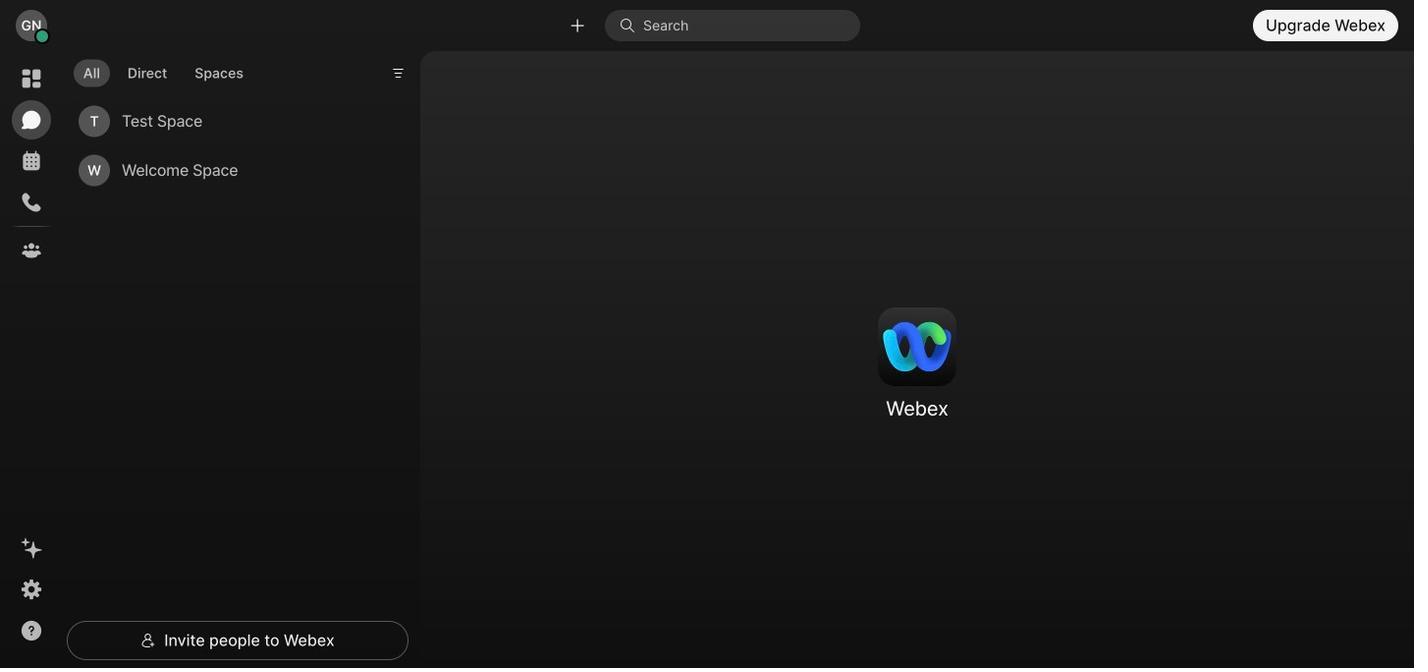 Task type: vqa. For each thing, say whether or not it's contained in the screenshot.
group
no



Task type: describe. For each thing, give the bounding box(es) containing it.
test space list item
[[71, 97, 393, 146]]

webex tab list
[[12, 59, 51, 270]]



Task type: locate. For each thing, give the bounding box(es) containing it.
navigation
[[0, 51, 63, 668]]

tab list
[[69, 47, 258, 93]]

welcome space list item
[[71, 146, 393, 195]]



